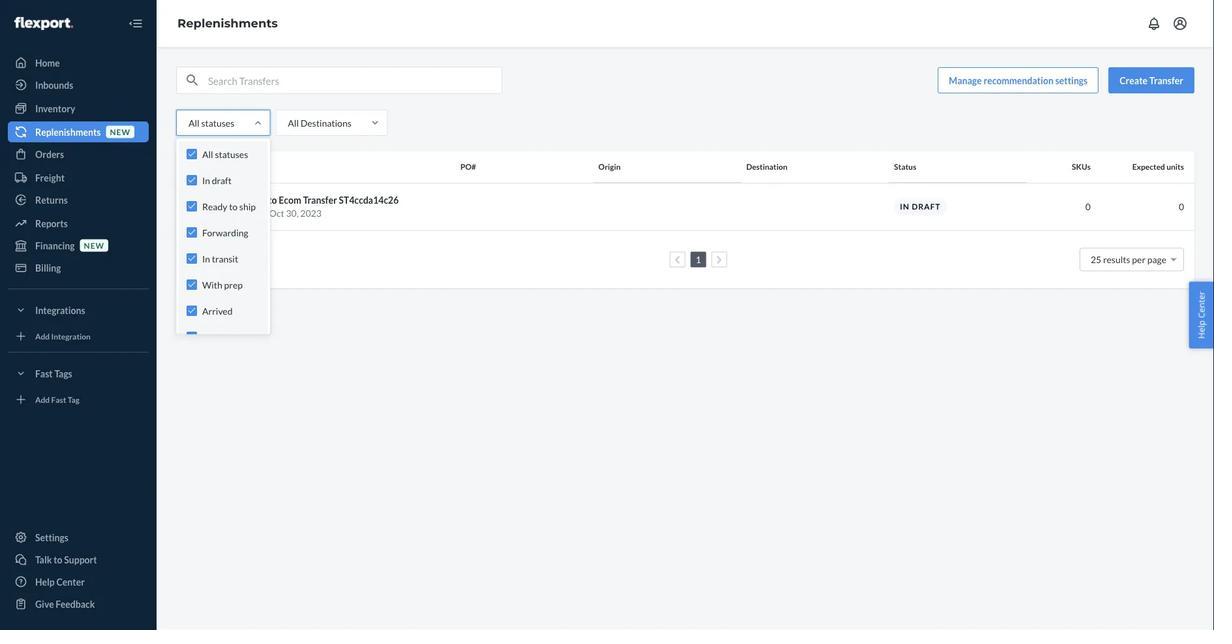 Task type: vqa. For each thing, say whether or not it's contained in the screenshot.
freight link
yes



Task type: locate. For each thing, give the bounding box(es) containing it.
with
[[202, 279, 223, 290]]

1 vertical spatial in draft
[[901, 202, 941, 211]]

add fast tag link
[[8, 389, 149, 410]]

1 horizontal spatial transfer
[[1150, 75, 1184, 86]]

square image
[[187, 203, 197, 213]]

oct
[[269, 208, 284, 219]]

Search Transfers text field
[[208, 67, 502, 93]]

feedback
[[56, 598, 95, 609]]

1 horizontal spatial center
[[1196, 291, 1208, 318]]

storage
[[235, 195, 267, 206]]

1 vertical spatial statuses
[[215, 149, 248, 160]]

give feedback button
[[8, 593, 149, 614]]

1 add from the top
[[35, 331, 50, 341]]

in left transit
[[202, 253, 210, 264]]

replenishments
[[178, 16, 278, 30], [35, 126, 101, 137]]

1 vertical spatial fast
[[51, 395, 66, 404]]

in draft
[[202, 175, 232, 186], [901, 202, 941, 211]]

manage recommendation settings link
[[939, 67, 1100, 93]]

add left integration
[[35, 331, 50, 341]]

1 horizontal spatial to
[[229, 201, 238, 212]]

units
[[1167, 162, 1185, 171]]

new down reports 'link'
[[84, 241, 105, 250]]

orders link
[[8, 144, 149, 165]]

1 horizontal spatial help center
[[1196, 291, 1208, 339]]

chevron right image
[[717, 255, 723, 264]]

to for storage
[[268, 195, 277, 206]]

to up 'oct'
[[268, 195, 277, 206]]

ship
[[240, 201, 256, 212]]

open account menu image
[[1173, 16, 1189, 31]]

financing
[[35, 240, 75, 251]]

create transfer link
[[1109, 67, 1195, 93]]

1 vertical spatial new
[[84, 241, 105, 250]]

talk to support button
[[8, 549, 149, 570]]

1 vertical spatial help
[[35, 576, 55, 587]]

draft down status
[[913, 202, 941, 211]]

1 vertical spatial help center
[[35, 576, 85, 587]]

0 vertical spatial fast
[[35, 368, 53, 379]]

add
[[35, 331, 50, 341], [35, 395, 50, 404]]

in transit
[[202, 253, 238, 264]]

create transfer button
[[1109, 67, 1195, 93]]

1
[[696, 254, 702, 265]]

to inside button
[[54, 554, 62, 565]]

0 horizontal spatial transfer
[[303, 195, 337, 206]]

home link
[[8, 52, 149, 73]]

1 horizontal spatial draft
[[913, 202, 941, 211]]

replenishments link
[[178, 16, 278, 30]]

0 horizontal spatial new
[[84, 241, 105, 250]]

to left ship
[[229, 201, 238, 212]]

0 vertical spatial help
[[1196, 320, 1208, 339]]

draft
[[212, 175, 232, 186], [913, 202, 941, 211]]

0 vertical spatial center
[[1196, 291, 1208, 318]]

2 horizontal spatial to
[[268, 195, 277, 206]]

new for replenishments
[[110, 127, 131, 136]]

support
[[64, 554, 97, 565]]

to right talk
[[54, 554, 62, 565]]

1 link
[[694, 254, 704, 265]]

fast tags button
[[8, 363, 149, 384]]

1 vertical spatial draft
[[913, 202, 941, 211]]

25 results per page option
[[1092, 254, 1167, 265]]

1 vertical spatial transfer
[[303, 195, 337, 206]]

1 horizontal spatial help
[[1196, 320, 1208, 339]]

1 0 from the left
[[1086, 201, 1092, 212]]

0 vertical spatial add
[[35, 331, 50, 341]]

25
[[1092, 254, 1102, 265]]

fast left tag
[[51, 395, 66, 404]]

help
[[1196, 320, 1208, 339], [35, 576, 55, 587]]

1 horizontal spatial new
[[110, 127, 131, 136]]

open notifications image
[[1147, 16, 1163, 31]]

1 horizontal spatial 0
[[1180, 201, 1185, 212]]

tag
[[68, 395, 80, 404]]

0 vertical spatial in draft
[[202, 175, 232, 186]]

fast left tags
[[35, 368, 53, 379]]

0 down the units
[[1180, 201, 1185, 212]]

draft down 'shipment'
[[212, 175, 232, 186]]

new
[[110, 127, 131, 136], [84, 241, 105, 250]]

center inside button
[[1196, 291, 1208, 318]]

0 vertical spatial draft
[[212, 175, 232, 186]]

recommendation
[[984, 75, 1054, 86]]

1 vertical spatial replenishments
[[35, 126, 101, 137]]

inbounds
[[35, 79, 73, 90]]

shipment
[[214, 162, 248, 171]]

integration
[[51, 331, 91, 341]]

center
[[1196, 291, 1208, 318], [56, 576, 85, 587]]

fast
[[35, 368, 53, 379], [51, 395, 66, 404]]

close navigation image
[[128, 16, 144, 31]]

in draft down 'shipment'
[[202, 175, 232, 186]]

chevron left image
[[675, 255, 681, 264]]

transfer
[[1150, 75, 1184, 86], [303, 195, 337, 206]]

0 vertical spatial transfer
[[1150, 75, 1184, 86]]

in draft down status
[[901, 202, 941, 211]]

0 horizontal spatial center
[[56, 576, 85, 587]]

statuses
[[201, 117, 235, 128], [215, 149, 248, 160]]

per
[[1133, 254, 1146, 265]]

talk to support
[[35, 554, 97, 565]]

new up orders link
[[110, 127, 131, 136]]

add down fast tags
[[35, 395, 50, 404]]

2 add from the top
[[35, 395, 50, 404]]

flexport logo image
[[14, 17, 73, 30]]

0 horizontal spatial all
[[189, 117, 200, 128]]

help center
[[1196, 291, 1208, 339], [35, 576, 85, 587]]

0 horizontal spatial 0
[[1086, 201, 1092, 212]]

page
[[1148, 254, 1167, 265]]

fast inside dropdown button
[[35, 368, 53, 379]]

help center inside button
[[1196, 291, 1208, 339]]

storage to ecom transfer st4ccda14c26 created oct 30, 2023
[[235, 195, 399, 219]]

2 vertical spatial in
[[202, 253, 210, 264]]

1 vertical spatial add
[[35, 395, 50, 404]]

orders
[[35, 149, 64, 160]]

0 down the skus
[[1086, 201, 1092, 212]]

with prep
[[202, 279, 243, 290]]

0 vertical spatial all statuses
[[189, 117, 235, 128]]

to inside storage to ecom transfer st4ccda14c26 created oct 30, 2023
[[268, 195, 277, 206]]

1 horizontal spatial in draft
[[901, 202, 941, 211]]

ready to ship
[[202, 201, 256, 212]]

receiving
[[202, 331, 241, 342]]

in down status
[[901, 202, 910, 211]]

add inside "link"
[[35, 395, 50, 404]]

expected
[[1133, 162, 1166, 171]]

0 vertical spatial new
[[110, 127, 131, 136]]

0 horizontal spatial to
[[54, 554, 62, 565]]

integrations button
[[8, 300, 149, 321]]

settings link
[[8, 527, 149, 548]]

all
[[189, 117, 200, 128], [288, 117, 299, 128], [202, 149, 213, 160]]

home
[[35, 57, 60, 68]]

0 vertical spatial replenishments
[[178, 16, 278, 30]]

1 horizontal spatial replenishments
[[178, 16, 278, 30]]

transfer right create
[[1150, 75, 1184, 86]]

manage
[[950, 75, 983, 86]]

0
[[1086, 201, 1092, 212], [1180, 201, 1185, 212]]

transfer up 2023
[[303, 195, 337, 206]]

billing
[[35, 262, 61, 273]]

to
[[268, 195, 277, 206], [229, 201, 238, 212], [54, 554, 62, 565]]

0 vertical spatial help center
[[1196, 291, 1208, 339]]

in up "ready"
[[202, 175, 210, 186]]



Task type: describe. For each thing, give the bounding box(es) containing it.
manage recommendation settings button
[[939, 67, 1100, 93]]

help inside button
[[1196, 320, 1208, 339]]

0 horizontal spatial replenishments
[[35, 126, 101, 137]]

results
[[1104, 254, 1131, 265]]

2 horizontal spatial all
[[288, 117, 299, 128]]

settings
[[1056, 75, 1088, 86]]

destinations
[[301, 117, 352, 128]]

returns
[[35, 194, 68, 205]]

0 vertical spatial statuses
[[201, 117, 235, 128]]

skus
[[1073, 162, 1092, 171]]

forwarding
[[202, 227, 249, 238]]

add for add fast tag
[[35, 395, 50, 404]]

po#
[[461, 162, 476, 171]]

add integration link
[[8, 326, 149, 347]]

0 horizontal spatial help
[[35, 576, 55, 587]]

inventory
[[35, 103, 75, 114]]

transfer inside storage to ecom transfer st4ccda14c26 created oct 30, 2023
[[303, 195, 337, 206]]

30,
[[286, 208, 299, 219]]

to for ready
[[229, 201, 238, 212]]

integrations
[[35, 305, 85, 316]]

ecom
[[279, 195, 301, 206]]

0 horizontal spatial help center
[[35, 576, 85, 587]]

give
[[35, 598, 54, 609]]

1 horizontal spatial all
[[202, 149, 213, 160]]

help center button
[[1190, 281, 1215, 349]]

reports
[[35, 218, 68, 229]]

st4ccda14c26
[[339, 195, 399, 206]]

talk
[[35, 554, 52, 565]]

billing link
[[8, 257, 149, 278]]

0 vertical spatial in
[[202, 175, 210, 186]]

origin
[[599, 162, 621, 171]]

created
[[235, 208, 268, 219]]

fast tags
[[35, 368, 72, 379]]

returns link
[[8, 189, 149, 210]]

prep
[[224, 279, 243, 290]]

freight
[[35, 172, 65, 183]]

2 0 from the left
[[1180, 201, 1185, 212]]

settings
[[35, 532, 69, 543]]

add fast tag
[[35, 395, 80, 404]]

inventory link
[[8, 98, 149, 119]]

manage recommendation settings
[[950, 75, 1088, 86]]

freight link
[[8, 167, 149, 188]]

help center link
[[8, 571, 149, 592]]

destination
[[747, 162, 788, 171]]

25 results per page
[[1092, 254, 1167, 265]]

1 vertical spatial center
[[56, 576, 85, 587]]

new for financing
[[84, 241, 105, 250]]

tags
[[54, 368, 72, 379]]

give feedback
[[35, 598, 95, 609]]

1 vertical spatial all statuses
[[202, 149, 248, 160]]

ready
[[202, 201, 227, 212]]

inbounds link
[[8, 74, 149, 95]]

to for talk
[[54, 554, 62, 565]]

0 horizontal spatial in draft
[[202, 175, 232, 186]]

expected units
[[1133, 162, 1185, 171]]

2023
[[301, 208, 322, 219]]

1 vertical spatial in
[[901, 202, 910, 211]]

all destinations
[[288, 117, 352, 128]]

arrived
[[202, 305, 233, 316]]

fast inside "link"
[[51, 395, 66, 404]]

create transfer
[[1120, 75, 1184, 86]]

transfer inside button
[[1150, 75, 1184, 86]]

add integration
[[35, 331, 91, 341]]

0 horizontal spatial draft
[[212, 175, 232, 186]]

transit
[[212, 253, 238, 264]]

status
[[895, 162, 917, 171]]

reports link
[[8, 213, 149, 234]]

create
[[1120, 75, 1148, 86]]

add for add integration
[[35, 331, 50, 341]]



